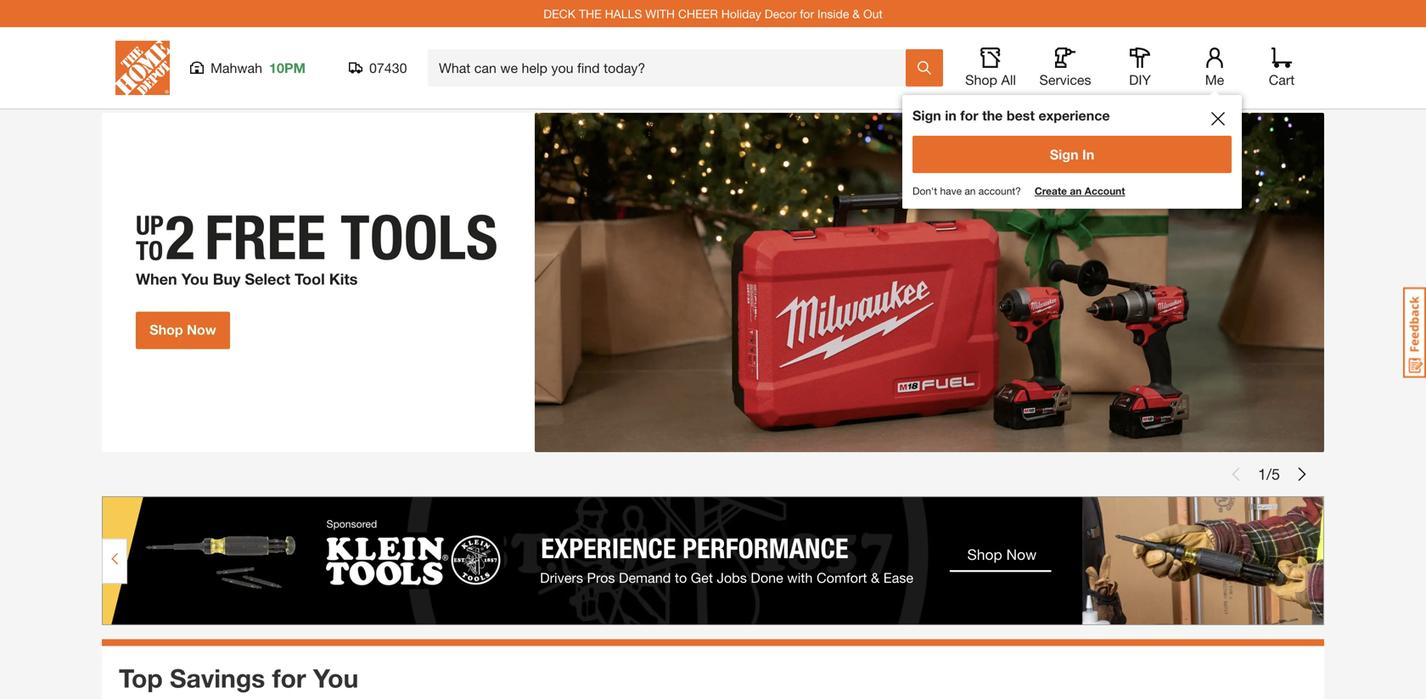 Task type: describe. For each thing, give the bounding box(es) containing it.
with
[[646, 7, 675, 21]]

10pm
[[269, 60, 306, 76]]

sign in
[[1050, 147, 1095, 163]]

this is the first slide image
[[1230, 468, 1243, 482]]

1 horizontal spatial for
[[800, 7, 815, 21]]

in
[[945, 107, 957, 124]]

feedback link image
[[1404, 287, 1427, 379]]

shop all button
[[964, 48, 1018, 88]]

sign for sign in
[[1050, 147, 1079, 163]]

sign in for the best experience
[[913, 107, 1111, 124]]

next slide image
[[1296, 468, 1310, 482]]

image for 30nov2023-hp-bau-mw44-45 image
[[102, 113, 1325, 453]]

sign for sign in for the best experience
[[913, 107, 942, 124]]

decor
[[765, 7, 797, 21]]

holiday
[[722, 7, 762, 21]]

best
[[1007, 107, 1035, 124]]

&
[[853, 7, 860, 21]]

sign in link
[[913, 136, 1232, 173]]

you
[[313, 664, 359, 694]]

cart
[[1270, 72, 1295, 88]]

1 an from the left
[[965, 185, 976, 197]]

services button
[[1039, 48, 1093, 88]]

create
[[1035, 185, 1068, 197]]

07430 button
[[349, 59, 408, 76]]

/
[[1267, 465, 1272, 484]]

deck
[[544, 7, 576, 21]]

account
[[1085, 185, 1126, 197]]

halls
[[605, 7, 642, 21]]

1 / 5
[[1259, 465, 1281, 484]]

mahwah 10pm
[[211, 60, 306, 76]]

mahwah
[[211, 60, 262, 76]]



Task type: vqa. For each thing, say whether or not it's contained in the screenshot.
Minute at the right top
no



Task type: locate. For each thing, give the bounding box(es) containing it.
in
[[1083, 147, 1095, 163]]

2 horizontal spatial for
[[961, 107, 979, 124]]

0 horizontal spatial sign
[[913, 107, 942, 124]]

close image
[[1212, 112, 1226, 126]]

0 horizontal spatial for
[[272, 664, 306, 694]]

the home depot logo image
[[116, 41, 170, 95]]

experience
[[1039, 107, 1111, 124]]

an
[[965, 185, 976, 197], [1070, 185, 1082, 197]]

sign
[[913, 107, 942, 124], [1050, 147, 1079, 163]]

2 an from the left
[[1070, 185, 1082, 197]]

the
[[983, 107, 1003, 124]]

deck the halls with cheer holiday decor for inside & out link
[[544, 7, 883, 21]]

deck the halls with cheer holiday decor for inside & out
[[544, 7, 883, 21]]

5
[[1272, 465, 1281, 484]]

savings
[[170, 664, 265, 694]]

0 vertical spatial sign
[[913, 107, 942, 124]]

me button
[[1188, 48, 1243, 88]]

for left inside
[[800, 7, 815, 21]]

an inside "create an account" link
[[1070, 185, 1082, 197]]

top savings for you
[[119, 664, 359, 694]]

for left you
[[272, 664, 306, 694]]

account?
[[979, 185, 1022, 197]]

me
[[1206, 72, 1225, 88]]

cart link
[[1264, 48, 1301, 88]]

don't
[[913, 185, 938, 197]]

create an account link
[[1035, 183, 1126, 199]]

top
[[119, 664, 163, 694]]

all
[[1002, 72, 1017, 88]]

What can we help you find today? search field
[[439, 50, 905, 86]]

1 horizontal spatial an
[[1070, 185, 1082, 197]]

1 vertical spatial sign
[[1050, 147, 1079, 163]]

services
[[1040, 72, 1092, 88]]

0 horizontal spatial an
[[965, 185, 976, 197]]

for for top savings for you
[[272, 664, 306, 694]]

0 vertical spatial for
[[800, 7, 815, 21]]

2 vertical spatial for
[[272, 664, 306, 694]]

inside
[[818, 7, 850, 21]]

diy
[[1130, 72, 1152, 88]]

1 horizontal spatial sign
[[1050, 147, 1079, 163]]

create an account
[[1035, 185, 1126, 197]]

for right in
[[961, 107, 979, 124]]

an right have
[[965, 185, 976, 197]]

07430
[[369, 60, 407, 76]]

1 vertical spatial for
[[961, 107, 979, 124]]

for for sign in for the best experience
[[961, 107, 979, 124]]

an right create
[[1070, 185, 1082, 197]]

out
[[864, 7, 883, 21]]

cheer
[[679, 7, 718, 21]]

diy button
[[1113, 48, 1168, 88]]

the
[[579, 7, 602, 21]]

1
[[1259, 465, 1267, 484]]

have
[[941, 185, 962, 197]]

shop
[[966, 72, 998, 88]]

shop all
[[966, 72, 1017, 88]]

for
[[800, 7, 815, 21], [961, 107, 979, 124], [272, 664, 306, 694]]

don't have an account?
[[913, 185, 1022, 197]]



